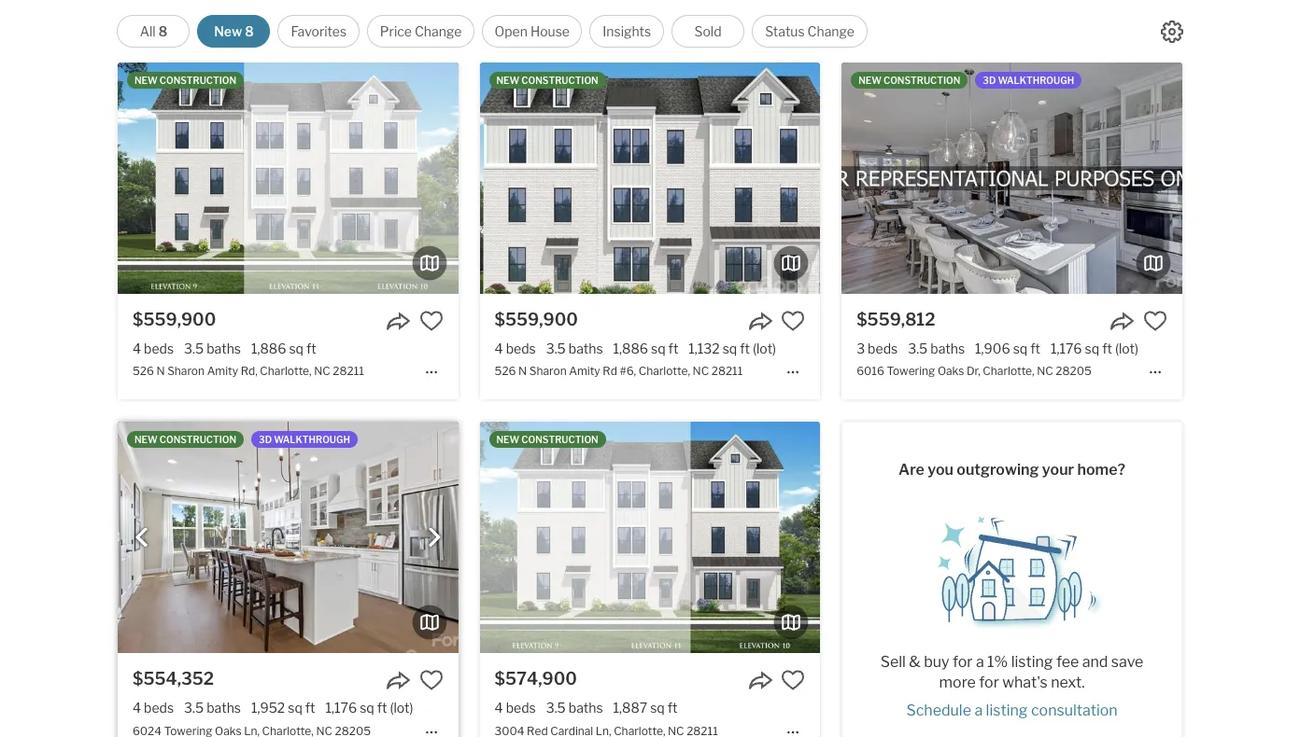 Task type: describe. For each thing, give the bounding box(es) containing it.
beds for 6016 towering oaks dr, charlotte, nc 28205
[[868, 341, 898, 357]]

schedule
[[906, 702, 971, 720]]

526 for 526 n sharon amity rd #6, charlotte, nc 28211
[[495, 365, 516, 379]]

1 vertical spatial 3d
[[259, 435, 272, 446]]

favorites
[[291, 23, 347, 39]]

photo of 3004 red cardinal ln, charlotte, nc 28211 image
[[480, 422, 820, 654]]

all 8
[[140, 23, 167, 39]]

favorite button image for $554,352
[[419, 669, 443, 693]]

4 for 'photo of 526 n sharon amity rd #6, charlotte, nc 28211'
[[495, 341, 503, 357]]

1,176 for $559,812
[[1051, 341, 1082, 357]]

construction for charlotte,
[[884, 75, 961, 86]]

listing inside "sell & buy for a 1% listing fee and save more for what's next."
[[1011, 654, 1053, 671]]

consultation
[[1031, 702, 1118, 720]]

2 charlotte, from the left
[[639, 365, 690, 379]]

beds for 526 n sharon amity rd, charlotte, nc 28211
[[144, 341, 174, 357]]

(lot) for $559,812
[[1115, 341, 1139, 357]]

new construction for 526 n sharon amity rd #6, charlotte, nc 28211
[[497, 75, 598, 86]]

new
[[214, 23, 242, 39]]

3 charlotte, from the left
[[983, 365, 1035, 379]]

3.5 for rd,
[[184, 341, 204, 357]]

1,132 sq ft (lot)
[[689, 341, 776, 357]]

sq right 1,952 sq ft
[[360, 701, 374, 717]]

insights
[[603, 23, 651, 39]]

photo of 6024 towering oaks ln, charlotte, nc 28205 image
[[118, 422, 458, 654]]

(lot) for $559,900
[[753, 341, 776, 357]]

favorite button checkbox for $554,352
[[419, 669, 443, 693]]

an image of a house image
[[919, 503, 1106, 630]]

option group containing all
[[117, 15, 868, 48]]

0 vertical spatial 3d walkthrough
[[983, 75, 1074, 86]]

house
[[530, 23, 570, 39]]

sq up 28205
[[1085, 341, 1100, 357]]

3.5 down $574,900
[[546, 701, 566, 717]]

$559,900 for 526 n sharon amity rd, charlotte, nc 28211
[[133, 310, 216, 330]]

rd,
[[241, 365, 258, 379]]

home?
[[1077, 462, 1126, 479]]

outgrowing
[[957, 462, 1039, 479]]

2 nc from the left
[[693, 365, 709, 379]]

Sold radio
[[672, 15, 745, 48]]

$554,352
[[133, 670, 214, 690]]

#6,
[[620, 365, 636, 379]]

1 28211 from the left
[[333, 365, 364, 379]]

4 beds for 'photo of 526 n sharon amity rd #6, charlotte, nc 28211'
[[495, 341, 536, 357]]

what's
[[1002, 674, 1048, 692]]

sell
[[881, 654, 906, 671]]

3 nc from the left
[[1037, 365, 1053, 379]]

1,886 for #6,
[[613, 341, 648, 357]]

1,886 sq ft for charlotte,
[[251, 341, 316, 357]]

1,176 sq ft (lot) for $554,352
[[326, 701, 413, 717]]

baths for charlotte,
[[931, 341, 965, 357]]

favorite button checkbox for 526 n sharon amity rd #6, charlotte, nc 28211
[[781, 309, 806, 333]]

favorite button image for $559,812
[[1143, 309, 1168, 333]]

sq right 1,906
[[1013, 341, 1028, 357]]

526 for 526 n sharon amity rd, charlotte, nc 28211
[[133, 365, 154, 379]]

next.
[[1051, 674, 1085, 692]]

sold
[[695, 23, 722, 39]]

New radio
[[198, 15, 270, 48]]

construction for rd,
[[159, 75, 236, 86]]

photo of 526 n sharon amity rd #6, charlotte, nc 28211 image
[[480, 63, 820, 294]]

4 beds for photo of 526 n sharon amity rd, charlotte, nc 28211
[[133, 341, 174, 357]]

3.5 down $554,352
[[184, 701, 204, 717]]

0 horizontal spatial walkthrough
[[274, 435, 350, 446]]

(lot) for $554,352
[[390, 701, 413, 717]]

and
[[1082, 654, 1108, 671]]

4 for photo of 6024 towering oaks ln, charlotte, nc 28205
[[133, 701, 141, 717]]

photo of 6016 towering oaks dr, charlotte, nc 28205 image
[[842, 63, 1183, 294]]

1,906
[[975, 341, 1010, 357]]

1,176 sq ft (lot) for $559,812
[[1051, 341, 1139, 357]]

next button image
[[425, 529, 443, 548]]

fee
[[1056, 654, 1079, 671]]

1,176 for $554,352
[[326, 701, 357, 717]]

sq right 1,952
[[288, 701, 302, 717]]

$559,812
[[857, 310, 936, 330]]

price
[[380, 23, 412, 39]]

Open House radio
[[482, 15, 582, 48]]

sq up 526 n sharon amity rd #6, charlotte, nc 28211
[[651, 341, 666, 357]]

favorite button checkbox for $574,900
[[781, 669, 806, 693]]

Favorites radio
[[278, 15, 360, 48]]

a inside "sell & buy for a 1% listing fee and save more for what's next."
[[976, 654, 984, 671]]

baths left 1,887
[[569, 701, 603, 717]]

Insights radio
[[590, 15, 664, 48]]

8 for new 8
[[245, 23, 254, 39]]

1,132
[[689, 341, 720, 357]]

new for 526 n sharon amity rd, charlotte, nc 28211
[[134, 75, 158, 86]]

526 n sharon amity rd, charlotte, nc 28211
[[133, 365, 364, 379]]



Task type: vqa. For each thing, say whether or not it's contained in the screenshot.
Price/Sq. ft.
no



Task type: locate. For each thing, give the bounding box(es) containing it.
2 change from the left
[[808, 23, 855, 39]]

for up more
[[953, 654, 973, 671]]

new 8
[[214, 23, 254, 39]]

0 vertical spatial walkthrough
[[998, 75, 1074, 86]]

baths
[[207, 341, 241, 357], [569, 341, 603, 357], [931, 341, 965, 357], [207, 701, 241, 717], [569, 701, 603, 717]]

change for price change
[[415, 23, 462, 39]]

change inside 'radio'
[[808, 23, 855, 39]]

sharon for 526 n sharon amity rd, charlotte, nc 28211
[[167, 365, 205, 379]]

a down more
[[975, 702, 983, 720]]

1 526 from the left
[[133, 365, 154, 379]]

nc down 1,132
[[693, 365, 709, 379]]

1 horizontal spatial change
[[808, 23, 855, 39]]

0 vertical spatial a
[[976, 654, 984, 671]]

3.5
[[184, 341, 204, 357], [546, 341, 566, 357], [908, 341, 928, 357], [184, 701, 204, 717], [546, 701, 566, 717]]

1,952 sq ft
[[251, 701, 315, 717]]

amity for rd
[[569, 365, 600, 379]]

2 sharon from the left
[[529, 365, 567, 379]]

1 vertical spatial 3d walkthrough
[[259, 435, 350, 446]]

1,952
[[251, 701, 285, 717]]

1,886 sq ft up #6,
[[613, 341, 678, 357]]

favorite button image for $559,900
[[781, 309, 806, 333]]

listing down what's on the right of the page
[[986, 702, 1028, 720]]

a left 1%
[[976, 654, 984, 671]]

baths left 1,952
[[207, 701, 241, 717]]

construction
[[159, 75, 236, 86], [522, 75, 598, 86], [884, 75, 961, 86], [159, 435, 236, 446], [522, 435, 598, 446]]

0 horizontal spatial 28211
[[333, 365, 364, 379]]

sharon
[[167, 365, 205, 379], [529, 365, 567, 379]]

listing up what's on the right of the page
[[1011, 654, 1053, 671]]

3d walkthrough
[[983, 75, 1074, 86], [259, 435, 350, 446]]

favorite button checkbox
[[419, 309, 443, 333], [781, 309, 806, 333]]

2 horizontal spatial charlotte,
[[983, 365, 1035, 379]]

charlotte, right #6,
[[639, 365, 690, 379]]

$574,900
[[495, 670, 577, 690]]

526
[[133, 365, 154, 379], [495, 365, 516, 379]]

1 horizontal spatial sharon
[[529, 365, 567, 379]]

1 favorite button image from the left
[[419, 309, 443, 333]]

rd
[[603, 365, 617, 379]]

1 horizontal spatial 526
[[495, 365, 516, 379]]

0 horizontal spatial favorite button image
[[419, 309, 443, 333]]

0 horizontal spatial favorite button checkbox
[[419, 669, 443, 693]]

change right status
[[808, 23, 855, 39]]

change for status change
[[808, 23, 855, 39]]

favorite button checkbox
[[1143, 309, 1168, 333], [419, 669, 443, 693], [781, 669, 806, 693]]

3
[[857, 341, 865, 357]]

3.5 baths
[[184, 341, 241, 357], [546, 341, 603, 357], [908, 341, 965, 357], [184, 701, 241, 717], [546, 701, 603, 717]]

4 beds for 'photo of 3004 red cardinal ln, charlotte, nc 28211'
[[495, 701, 536, 717]]

beds
[[144, 341, 174, 357], [506, 341, 536, 357], [868, 341, 898, 357], [144, 701, 174, 717], [506, 701, 536, 717]]

0 horizontal spatial 3d
[[259, 435, 272, 446]]

0 horizontal spatial n
[[156, 365, 165, 379]]

new
[[134, 75, 158, 86], [497, 75, 520, 86], [859, 75, 882, 86], [134, 435, 158, 446], [497, 435, 520, 446]]

you
[[928, 462, 954, 479]]

8 inside new radio
[[245, 23, 254, 39]]

0 horizontal spatial 8
[[158, 23, 167, 39]]

new construction for 526 n sharon amity rd, charlotte, nc 28211
[[134, 75, 236, 86]]

1 nc from the left
[[314, 365, 330, 379]]

6016
[[857, 365, 884, 379]]

2 amity from the left
[[569, 365, 600, 379]]

charlotte, down 1,906 sq ft
[[983, 365, 1035, 379]]

charlotte, right rd,
[[260, 365, 312, 379]]

construction for rd
[[522, 75, 598, 86]]

1 8 from the left
[[158, 23, 167, 39]]

3.5 up 526 n sharon amity rd, charlotte, nc 28211 on the left
[[184, 341, 204, 357]]

1 horizontal spatial n
[[518, 365, 527, 379]]

1,887 sq ft
[[613, 701, 678, 717]]

1,887
[[613, 701, 647, 717]]

4 beds
[[133, 341, 174, 357], [495, 341, 536, 357], [133, 701, 174, 717], [495, 701, 536, 717]]

8
[[158, 23, 167, 39], [245, 23, 254, 39]]

amity left 'rd'
[[569, 365, 600, 379]]

0 horizontal spatial 1,176 sq ft (lot)
[[326, 701, 413, 717]]

1,176 sq ft (lot) up 28205
[[1051, 341, 1139, 357]]

3.5 baths up the oaks
[[908, 341, 965, 357]]

2 $559,900 from the left
[[495, 310, 578, 330]]

$559,900
[[133, 310, 216, 330], [495, 310, 578, 330]]

1 vertical spatial for
[[979, 674, 999, 692]]

2 horizontal spatial favorite button checkbox
[[1143, 309, 1168, 333]]

1 vertical spatial 1,176
[[326, 701, 357, 717]]

option group
[[117, 15, 868, 48]]

photo of 526 n sharon amity rd, charlotte, nc 28211 image
[[118, 63, 458, 294]]

3.5 baths up 526 n sharon amity rd, charlotte, nc 28211 on the left
[[184, 341, 241, 357]]

favorite button checkbox for 526 n sharon amity rd, charlotte, nc 28211
[[419, 309, 443, 333]]

1,176
[[1051, 341, 1082, 357], [326, 701, 357, 717]]

2 horizontal spatial nc
[[1037, 365, 1053, 379]]

0 horizontal spatial for
[[953, 654, 973, 671]]

4 beds for photo of 6024 towering oaks ln, charlotte, nc 28205
[[133, 701, 174, 717]]

1 vertical spatial 1,176 sq ft (lot)
[[326, 701, 413, 717]]

1 amity from the left
[[207, 365, 238, 379]]

sq up 526 n sharon amity rd, charlotte, nc 28211 on the left
[[289, 341, 304, 357]]

nc left 28205
[[1037, 365, 1053, 379]]

favorite button image for $574,900
[[781, 669, 806, 693]]

ft
[[306, 341, 316, 357], [668, 341, 678, 357], [740, 341, 750, 357], [1031, 341, 1041, 357], [1102, 341, 1112, 357], [305, 701, 315, 717], [377, 701, 387, 717], [668, 701, 678, 717]]

sq right 1,887
[[650, 701, 665, 717]]

1 vertical spatial listing
[[986, 702, 1028, 720]]

n
[[156, 365, 165, 379], [518, 365, 527, 379]]

3.5 baths for charlotte,
[[908, 341, 965, 357]]

4 for photo of 526 n sharon amity rd, charlotte, nc 28211
[[133, 341, 141, 357]]

3 beds
[[857, 341, 898, 357]]

(lot)
[[753, 341, 776, 357], [1115, 341, 1139, 357], [390, 701, 413, 717]]

favorite button image
[[419, 309, 443, 333], [1143, 309, 1168, 333]]

1 horizontal spatial favorite button checkbox
[[781, 309, 806, 333]]

1 change from the left
[[415, 23, 462, 39]]

are you outgrowing your home?
[[899, 462, 1126, 479]]

for
[[953, 654, 973, 671], [979, 674, 999, 692]]

3.5 up 526 n sharon amity rd #6, charlotte, nc 28211
[[546, 341, 566, 357]]

1 horizontal spatial 1,176
[[1051, 341, 1082, 357]]

0 horizontal spatial change
[[415, 23, 462, 39]]

6016 towering oaks dr, charlotte, nc 28205
[[857, 365, 1092, 379]]

amity left rd,
[[207, 365, 238, 379]]

sharon left rd,
[[167, 365, 205, 379]]

0 horizontal spatial sharon
[[167, 365, 205, 379]]

nc
[[314, 365, 330, 379], [693, 365, 709, 379], [1037, 365, 1053, 379]]

1 n from the left
[[156, 365, 165, 379]]

amity for rd,
[[207, 365, 238, 379]]

walkthrough
[[998, 75, 1074, 86], [274, 435, 350, 446]]

0 vertical spatial for
[[953, 654, 973, 671]]

0 horizontal spatial $559,900
[[133, 310, 216, 330]]

amity
[[207, 365, 238, 379], [569, 365, 600, 379]]

8 right all at top
[[158, 23, 167, 39]]

1 horizontal spatial 3d
[[983, 75, 996, 86]]

1 horizontal spatial walkthrough
[[998, 75, 1074, 86]]

new for 6016 towering oaks dr, charlotte, nc 28205
[[859, 75, 882, 86]]

baths up 'rd'
[[569, 341, 603, 357]]

2 n from the left
[[518, 365, 527, 379]]

1 horizontal spatial favorite button checkbox
[[781, 669, 806, 693]]

1 horizontal spatial charlotte,
[[639, 365, 690, 379]]

1 horizontal spatial 8
[[245, 23, 254, 39]]

all
[[140, 23, 156, 39]]

n left 'rd'
[[518, 365, 527, 379]]

2 1,886 sq ft from the left
[[613, 341, 678, 357]]

1,886 sq ft up rd,
[[251, 341, 316, 357]]

favorite button image for $559,900
[[419, 309, 443, 333]]

1 horizontal spatial (lot)
[[753, 341, 776, 357]]

0 horizontal spatial 1,886
[[251, 341, 286, 357]]

1 favorite button checkbox from the left
[[419, 309, 443, 333]]

1 $559,900 from the left
[[133, 310, 216, 330]]

1,886 up rd,
[[251, 341, 286, 357]]

new for 526 n sharon amity rd #6, charlotte, nc 28211
[[497, 75, 520, 86]]

0 horizontal spatial favorite button checkbox
[[419, 309, 443, 333]]

sell & buy for a 1% listing fee and save more for what's next.
[[881, 654, 1144, 692]]

28205
[[1056, 365, 1092, 379]]

1%
[[987, 654, 1008, 671]]

1 vertical spatial a
[[975, 702, 983, 720]]

for down 1%
[[979, 674, 999, 692]]

beds for 526 n sharon amity rd #6, charlotte, nc 28211
[[506, 341, 536, 357]]

n for 526 n sharon amity rd, charlotte, nc 28211
[[156, 365, 165, 379]]

3.5 for rd
[[546, 341, 566, 357]]

sq right 1,132
[[723, 341, 737, 357]]

1 vertical spatial walkthrough
[[274, 435, 350, 446]]

a
[[976, 654, 984, 671], [975, 702, 983, 720]]

8 inside all "radio"
[[158, 23, 167, 39]]

1 1,886 sq ft from the left
[[251, 341, 316, 357]]

3.5 baths for rd
[[546, 341, 603, 357]]

schedule a listing consultation
[[906, 702, 1118, 720]]

2 28211 from the left
[[712, 365, 743, 379]]

are
[[899, 462, 925, 479]]

previous button image
[[133, 529, 151, 548]]

dr,
[[967, 365, 981, 379]]

0 vertical spatial 1,176 sq ft (lot)
[[1051, 341, 1139, 357]]

2 favorite button image from the left
[[1143, 309, 1168, 333]]

sharon left 'rd'
[[529, 365, 567, 379]]

1 sharon from the left
[[167, 365, 205, 379]]

4
[[133, 341, 141, 357], [495, 341, 503, 357], [133, 701, 141, 717], [495, 701, 503, 717]]

new construction for 6016 towering oaks dr, charlotte, nc 28205
[[859, 75, 961, 86]]

baths for rd
[[569, 341, 603, 357]]

baths for rd,
[[207, 341, 241, 357]]

2 1,886 from the left
[[613, 341, 648, 357]]

new construction
[[134, 75, 236, 86], [497, 75, 598, 86], [859, 75, 961, 86], [134, 435, 236, 446], [497, 435, 598, 446]]

1,886 sq ft
[[251, 341, 316, 357], [613, 341, 678, 357]]

change
[[415, 23, 462, 39], [808, 23, 855, 39]]

1 horizontal spatial 3d walkthrough
[[983, 75, 1074, 86]]

1 horizontal spatial amity
[[569, 365, 600, 379]]

2 horizontal spatial (lot)
[[1115, 341, 1139, 357]]

1,886 up #6,
[[613, 341, 648, 357]]

oaks
[[938, 365, 964, 379]]

0 horizontal spatial 1,176
[[326, 701, 357, 717]]

28211
[[333, 365, 364, 379], [712, 365, 743, 379]]

3d
[[983, 75, 996, 86], [259, 435, 272, 446]]

3.5 baths up 'rd'
[[546, 341, 603, 357]]

All radio
[[117, 15, 190, 48]]

1,886 for charlotte,
[[251, 341, 286, 357]]

1,176 sq ft (lot) right 1,952 sq ft
[[326, 701, 413, 717]]

3.5 up towering
[[908, 341, 928, 357]]

sharon for 526 n sharon amity rd #6, charlotte, nc 28211
[[529, 365, 567, 379]]

baths up the oaks
[[931, 341, 965, 357]]

$559,900 for 526 n sharon amity rd #6, charlotte, nc 28211
[[495, 310, 578, 330]]

Status Change radio
[[752, 15, 868, 48]]

favorite button image
[[781, 309, 806, 333], [419, 669, 443, 693], [781, 669, 806, 693]]

1 charlotte, from the left
[[260, 365, 312, 379]]

nc right rd,
[[314, 365, 330, 379]]

&
[[909, 654, 921, 671]]

n left rd,
[[156, 365, 165, 379]]

open
[[495, 23, 528, 39]]

1,886
[[251, 341, 286, 357], [613, 341, 648, 357]]

change right price
[[415, 23, 462, 39]]

0 horizontal spatial charlotte,
[[260, 365, 312, 379]]

1,176 sq ft (lot)
[[1051, 341, 1139, 357], [326, 701, 413, 717]]

0 vertical spatial listing
[[1011, 654, 1053, 671]]

sq
[[289, 341, 304, 357], [651, 341, 666, 357], [723, 341, 737, 357], [1013, 341, 1028, 357], [1085, 341, 1100, 357], [288, 701, 302, 717], [360, 701, 374, 717], [650, 701, 665, 717]]

1 horizontal spatial 1,176 sq ft (lot)
[[1051, 341, 1139, 357]]

0 horizontal spatial 1,886 sq ft
[[251, 341, 316, 357]]

1 horizontal spatial 1,886
[[613, 341, 648, 357]]

3.5 baths down $554,352
[[184, 701, 241, 717]]

charlotte,
[[260, 365, 312, 379], [639, 365, 690, 379], [983, 365, 1035, 379]]

price change
[[380, 23, 462, 39]]

Price Change radio
[[367, 15, 475, 48]]

1 1,886 from the left
[[251, 341, 286, 357]]

0 horizontal spatial nc
[[314, 365, 330, 379]]

1 horizontal spatial $559,900
[[495, 310, 578, 330]]

0 horizontal spatial amity
[[207, 365, 238, 379]]

1,906 sq ft
[[975, 341, 1041, 357]]

3.5 baths down $574,900
[[546, 701, 603, 717]]

1,886 sq ft for #6,
[[613, 341, 678, 357]]

2 8 from the left
[[245, 23, 254, 39]]

8 for all 8
[[158, 23, 167, 39]]

526 n sharon amity rd #6, charlotte, nc 28211
[[495, 365, 743, 379]]

2 favorite button checkbox from the left
[[781, 309, 806, 333]]

open house
[[495, 23, 570, 39]]

status
[[765, 23, 805, 39]]

3.5 baths for rd,
[[184, 341, 241, 357]]

listing
[[1011, 654, 1053, 671], [986, 702, 1028, 720]]

0 horizontal spatial 526
[[133, 365, 154, 379]]

change inside radio
[[415, 23, 462, 39]]

4 for 'photo of 3004 red cardinal ln, charlotte, nc 28211'
[[495, 701, 503, 717]]

0 vertical spatial 1,176
[[1051, 341, 1082, 357]]

1 horizontal spatial for
[[979, 674, 999, 692]]

1 horizontal spatial 1,886 sq ft
[[613, 341, 678, 357]]

save
[[1111, 654, 1144, 671]]

1 horizontal spatial nc
[[693, 365, 709, 379]]

1,176 up 28205
[[1051, 341, 1082, 357]]

1 horizontal spatial 28211
[[712, 365, 743, 379]]

status change
[[765, 23, 855, 39]]

1 horizontal spatial favorite button image
[[1143, 309, 1168, 333]]

8 right the new
[[245, 23, 254, 39]]

favorite button checkbox for $559,812
[[1143, 309, 1168, 333]]

buy
[[924, 654, 950, 671]]

more
[[939, 674, 976, 692]]

2 526 from the left
[[495, 365, 516, 379]]

0 horizontal spatial 3d walkthrough
[[259, 435, 350, 446]]

n for 526 n sharon amity rd #6, charlotte, nc 28211
[[518, 365, 527, 379]]

your
[[1042, 462, 1074, 479]]

towering
[[887, 365, 935, 379]]

1,176 right 1,952 sq ft
[[326, 701, 357, 717]]

0 vertical spatial 3d
[[983, 75, 996, 86]]

0 horizontal spatial (lot)
[[390, 701, 413, 717]]

3.5 for charlotte,
[[908, 341, 928, 357]]

baths up 526 n sharon amity rd, charlotte, nc 28211 on the left
[[207, 341, 241, 357]]



